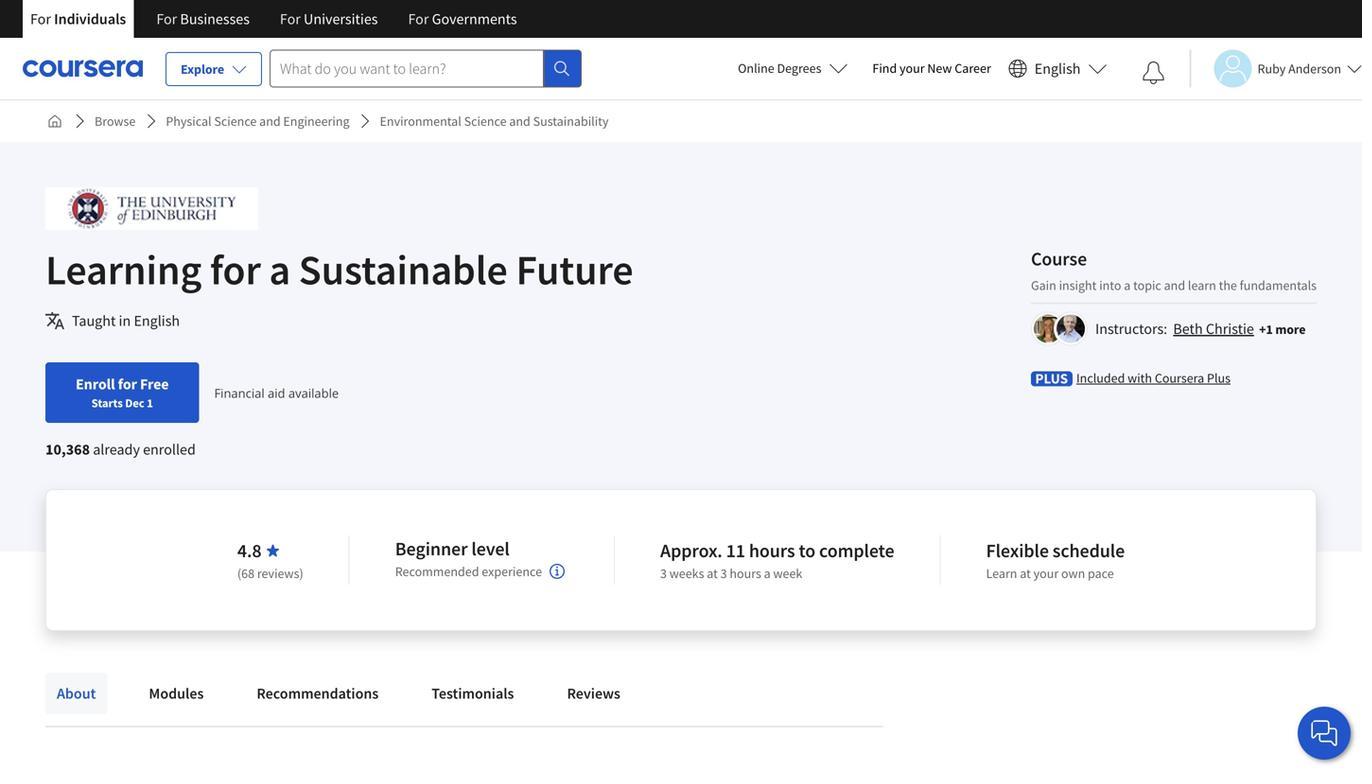 Task type: describe. For each thing, give the bounding box(es) containing it.
recommended experience
[[395, 563, 542, 580]]

approx.
[[660, 539, 723, 562]]

flexible
[[986, 539, 1049, 562]]

testimonials link
[[420, 673, 525, 714]]

0 horizontal spatial a
[[269, 243, 291, 296]]

governments
[[432, 9, 517, 28]]

for for universities
[[280, 9, 301, 28]]

own
[[1061, 565, 1085, 582]]

gain
[[1031, 277, 1057, 294]]

browse
[[95, 113, 136, 130]]

recommendations link
[[245, 673, 390, 714]]

individuals
[[54, 9, 126, 28]]

to
[[799, 539, 816, 562]]

coursera plus image
[[1031, 371, 1073, 386]]

flexible schedule learn at your own pace
[[986, 539, 1125, 582]]

enrolled
[[143, 440, 196, 459]]

science for physical
[[214, 113, 257, 130]]

at inside approx. 11 hours to complete 3 weeks at 3 hours a week
[[707, 565, 718, 582]]

beth christie image
[[1034, 315, 1062, 343]]

aid
[[268, 384, 285, 401]]

environmental
[[380, 113, 461, 130]]

the
[[1219, 277, 1237, 294]]

week
[[773, 565, 803, 582]]

dec
[[125, 395, 144, 411]]

coursera image
[[23, 53, 143, 83]]

1 vertical spatial hours
[[730, 565, 761, 582]]

for for businesses
[[156, 9, 177, 28]]

included with coursera plus
[[1077, 369, 1231, 386]]

testimonials
[[432, 684, 514, 703]]

more
[[1276, 321, 1306, 338]]

and for engineering
[[259, 113, 281, 130]]

already
[[93, 440, 140, 459]]

learning
[[45, 243, 202, 296]]

find your new career
[[873, 60, 991, 77]]

(68
[[237, 565, 255, 582]]

+1 more button
[[1259, 320, 1306, 339]]

for for learning
[[210, 243, 261, 296]]

your inside 'flexible schedule learn at your own pace'
[[1034, 565, 1059, 582]]

find
[[873, 60, 897, 77]]

included with coursera plus link
[[1077, 368, 1231, 387]]

information about difficulty level pre-requisites. image
[[550, 564, 565, 579]]

recommended
[[395, 563, 479, 580]]

physical science and engineering
[[166, 113, 350, 130]]

about
[[57, 684, 96, 703]]

course gain insight into a topic and learn the fundamentals
[[1031, 247, 1317, 294]]

engineering
[[283, 113, 350, 130]]

What do you want to learn? text field
[[270, 50, 544, 88]]

available
[[288, 384, 339, 401]]

learn
[[1188, 277, 1216, 294]]

browse link
[[87, 104, 143, 138]]

science for environmental
[[464, 113, 507, 130]]

for for governments
[[408, 9, 429, 28]]

sustainable
[[299, 243, 508, 296]]

1
[[147, 395, 153, 411]]

enroll for free starts dec 1
[[76, 375, 169, 411]]

businesses
[[180, 9, 250, 28]]

level
[[471, 537, 510, 561]]

beth christie link
[[1173, 319, 1254, 338]]

coursera
[[1155, 369, 1205, 386]]

reviews
[[567, 684, 621, 703]]

find your new career link
[[863, 57, 1001, 80]]

home image
[[47, 114, 62, 129]]

for businesses
[[156, 9, 250, 28]]

taught in english
[[72, 311, 180, 330]]

physical science and engineering link
[[158, 104, 357, 138]]

taught
[[72, 311, 116, 330]]

learn
[[986, 565, 1017, 582]]

financial
[[214, 384, 265, 401]]

complete
[[819, 539, 895, 562]]

ruby anderson
[[1258, 60, 1342, 77]]

in
[[119, 311, 131, 330]]

about link
[[45, 673, 107, 714]]

universities
[[304, 9, 378, 28]]

explore
[[181, 61, 224, 78]]

environmental science and sustainability
[[380, 113, 609, 130]]

reviews)
[[257, 565, 303, 582]]

pace
[[1088, 565, 1114, 582]]

11
[[726, 539, 745, 562]]



Task type: locate. For each thing, give the bounding box(es) containing it.
for for enroll
[[118, 375, 137, 394]]

10,368
[[45, 440, 90, 459]]

plus
[[1207, 369, 1231, 386]]

and inside course gain insight into a topic and learn the fundamentals
[[1164, 277, 1186, 294]]

instructors:
[[1096, 319, 1168, 338]]

hours up week
[[749, 539, 795, 562]]

topic
[[1133, 277, 1162, 294]]

instructors: beth christie +1 more
[[1096, 319, 1306, 338]]

ruby
[[1258, 60, 1286, 77]]

english inside button
[[1035, 59, 1081, 78]]

0 horizontal spatial english
[[134, 311, 180, 330]]

beginner
[[395, 537, 468, 561]]

environmental science and sustainability link
[[372, 104, 616, 138]]

4 for from the left
[[408, 9, 429, 28]]

2 horizontal spatial and
[[1164, 277, 1186, 294]]

4.8
[[237, 539, 262, 562]]

1 at from the left
[[707, 565, 718, 582]]

your left own
[[1034, 565, 1059, 582]]

beth
[[1173, 319, 1203, 338]]

1 3 from the left
[[660, 565, 667, 582]]

the university of edinburgh image
[[45, 187, 258, 230]]

english right career
[[1035, 59, 1081, 78]]

your right find
[[900, 60, 925, 77]]

0 horizontal spatial 3
[[660, 565, 667, 582]]

show notifications image
[[1142, 61, 1165, 84]]

for
[[210, 243, 261, 296], [118, 375, 137, 394]]

for up what do you want to learn? 'text field' at the left of page
[[408, 9, 429, 28]]

english
[[1035, 59, 1081, 78], [134, 311, 180, 330]]

banner navigation
[[15, 0, 532, 38]]

10,368 already enrolled
[[45, 440, 196, 459]]

chat with us image
[[1309, 718, 1340, 748]]

and inside physical science and engineering link
[[259, 113, 281, 130]]

0 horizontal spatial for
[[118, 375, 137, 394]]

reviews link
[[556, 673, 632, 714]]

+1
[[1259, 321, 1273, 338]]

1 horizontal spatial at
[[1020, 565, 1031, 582]]

ruby anderson button
[[1190, 50, 1362, 88]]

online
[[738, 60, 775, 77]]

modules link
[[138, 673, 215, 714]]

for inside enroll for free starts dec 1
[[118, 375, 137, 394]]

1 horizontal spatial your
[[1034, 565, 1059, 582]]

career
[[955, 60, 991, 77]]

fundamentals
[[1240, 277, 1317, 294]]

english button
[[1001, 38, 1115, 99]]

1 horizontal spatial for
[[210, 243, 261, 296]]

for universities
[[280, 9, 378, 28]]

for left businesses
[[156, 9, 177, 28]]

course
[[1031, 247, 1087, 271]]

insight
[[1059, 277, 1097, 294]]

3 for from the left
[[280, 9, 301, 28]]

a inside approx. 11 hours to complete 3 weeks at 3 hours a week
[[764, 565, 771, 582]]

english right in
[[134, 311, 180, 330]]

anderson
[[1289, 60, 1342, 77]]

(68 reviews)
[[237, 565, 303, 582]]

science
[[214, 113, 257, 130], [464, 113, 507, 130]]

new
[[927, 60, 952, 77]]

financial aid available
[[214, 384, 339, 401]]

0 horizontal spatial science
[[214, 113, 257, 130]]

at right weeks
[[707, 565, 718, 582]]

None search field
[[270, 50, 582, 88]]

christie
[[1206, 319, 1254, 338]]

approx. 11 hours to complete 3 weeks at 3 hours a week
[[660, 539, 895, 582]]

1 horizontal spatial and
[[509, 113, 531, 130]]

a
[[269, 243, 291, 296], [1124, 277, 1131, 294], [764, 565, 771, 582]]

2 for from the left
[[156, 9, 177, 28]]

schedule
[[1053, 539, 1125, 562]]

starts
[[91, 395, 123, 411]]

and right topic
[[1164, 277, 1186, 294]]

1 vertical spatial your
[[1034, 565, 1059, 582]]

sustainability
[[533, 113, 609, 130]]

1 vertical spatial english
[[134, 311, 180, 330]]

for for individuals
[[30, 9, 51, 28]]

0 vertical spatial for
[[210, 243, 261, 296]]

1 horizontal spatial english
[[1035, 59, 1081, 78]]

into
[[1100, 277, 1121, 294]]

and left sustainability
[[509, 113, 531, 130]]

science right physical
[[214, 113, 257, 130]]

0 vertical spatial your
[[900, 60, 925, 77]]

beginner level
[[395, 537, 510, 561]]

0 vertical spatial hours
[[749, 539, 795, 562]]

2 science from the left
[[464, 113, 507, 130]]

recommendations
[[257, 684, 379, 703]]

and left engineering
[[259, 113, 281, 130]]

3 left weeks
[[660, 565, 667, 582]]

included
[[1077, 369, 1125, 386]]

hours down 11
[[730, 565, 761, 582]]

at inside 'flexible schedule learn at your own pace'
[[1020, 565, 1031, 582]]

0 horizontal spatial your
[[900, 60, 925, 77]]

hours
[[749, 539, 795, 562], [730, 565, 761, 582]]

1 for from the left
[[30, 9, 51, 28]]

a inside course gain insight into a topic and learn the fundamentals
[[1124, 277, 1131, 294]]

physical
[[166, 113, 212, 130]]

modules
[[149, 684, 204, 703]]

financial aid available button
[[214, 384, 339, 401]]

for governments
[[408, 9, 517, 28]]

pete higgins image
[[1057, 315, 1085, 343]]

enroll
[[76, 375, 115, 394]]

1 horizontal spatial science
[[464, 113, 507, 130]]

and inside environmental science and sustainability link
[[509, 113, 531, 130]]

0 vertical spatial english
[[1035, 59, 1081, 78]]

3
[[660, 565, 667, 582], [721, 565, 727, 582]]

future
[[516, 243, 633, 296]]

1 horizontal spatial 3
[[721, 565, 727, 582]]

degrees
[[777, 60, 822, 77]]

science right environmental
[[464, 113, 507, 130]]

2 3 from the left
[[721, 565, 727, 582]]

2 at from the left
[[1020, 565, 1031, 582]]

experience
[[482, 563, 542, 580]]

free
[[140, 375, 169, 394]]

learning for a sustainable future
[[45, 243, 633, 296]]

3 down 11
[[721, 565, 727, 582]]

online degrees
[[738, 60, 822, 77]]

1 horizontal spatial a
[[764, 565, 771, 582]]

at right learn
[[1020, 565, 1031, 582]]

for individuals
[[30, 9, 126, 28]]

1 vertical spatial for
[[118, 375, 137, 394]]

at
[[707, 565, 718, 582], [1020, 565, 1031, 582]]

0 horizontal spatial and
[[259, 113, 281, 130]]

for left universities at the top left
[[280, 9, 301, 28]]

weeks
[[670, 565, 704, 582]]

1 science from the left
[[214, 113, 257, 130]]

explore button
[[166, 52, 262, 86]]

online degrees button
[[723, 47, 863, 89]]

and for sustainability
[[509, 113, 531, 130]]

for left individuals
[[30, 9, 51, 28]]

0 horizontal spatial at
[[707, 565, 718, 582]]

2 horizontal spatial a
[[1124, 277, 1131, 294]]



Task type: vqa. For each thing, say whether or not it's contained in the screenshot.
builder at top
no



